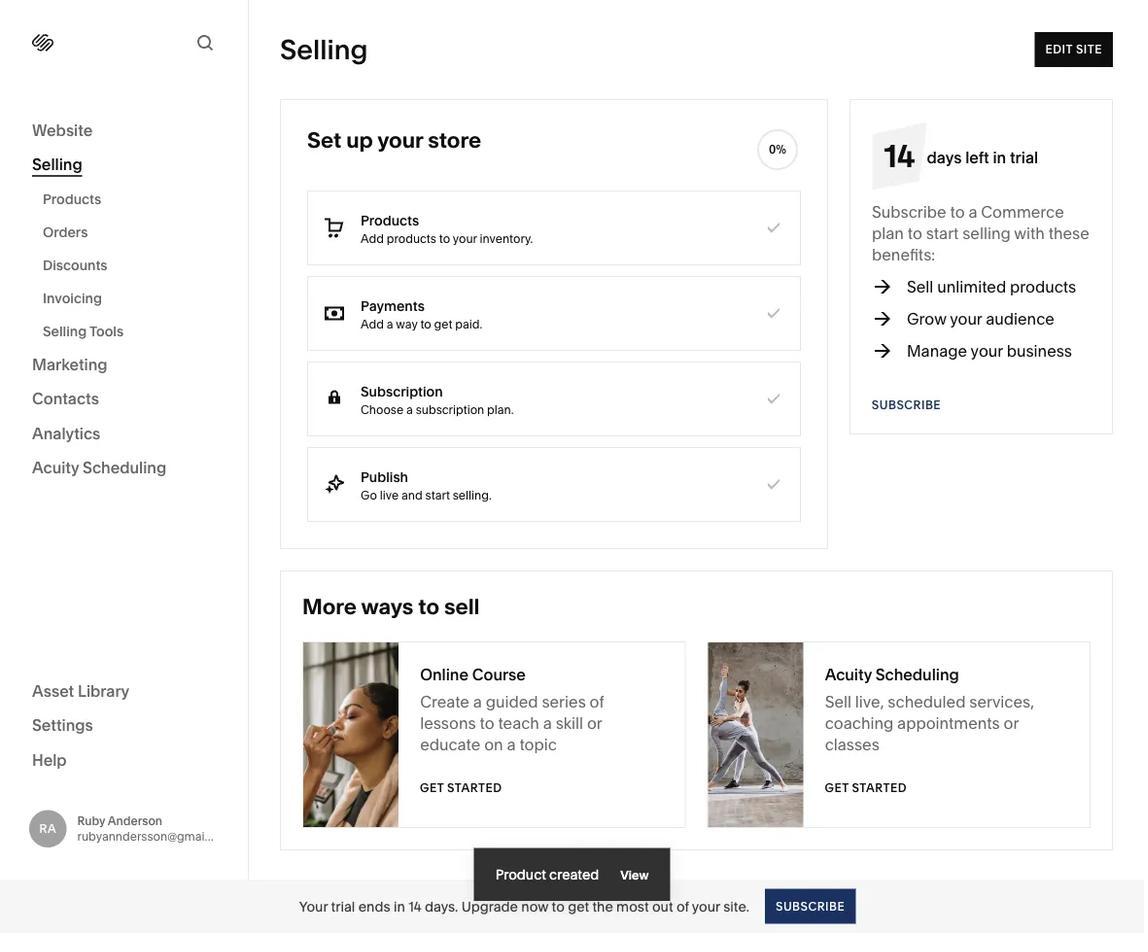 Task type: describe. For each thing, give the bounding box(es) containing it.
analytics link
[[32, 423, 216, 446]]

skill
[[556, 714, 584, 733]]

the
[[593, 898, 613, 915]]

choose
[[361, 403, 404, 417]]

settings
[[32, 716, 93, 735]]

unlimited
[[938, 277, 1007, 296]]

library
[[78, 682, 130, 701]]

most
[[617, 898, 649, 915]]

your
[[299, 898, 328, 915]]

asset
[[32, 682, 74, 701]]

a right create in the bottom of the page
[[473, 692, 482, 711]]

0 horizontal spatial subscribe button
[[765, 889, 856, 924]]

on
[[484, 735, 503, 754]]

products for products
[[43, 191, 101, 208]]

subscribe inside subscribe to a commerce plan to start selling with these benefits:
[[872, 202, 947, 221]]

series
[[542, 692, 586, 711]]

paid.
[[455, 317, 482, 331]]

your trial ends in 14 days. upgrade now to get the most out of your site.
[[299, 898, 750, 915]]

audience
[[986, 309, 1055, 328]]

subscription
[[416, 403, 484, 417]]

with
[[1014, 224, 1045, 243]]

set
[[307, 127, 342, 153]]

ruby
[[77, 814, 105, 828]]

scheduling for acuity scheduling
[[83, 458, 166, 477]]

create
[[420, 692, 470, 711]]

course
[[472, 665, 526, 684]]

acuity scheduling link
[[32, 458, 216, 480]]

these
[[1049, 224, 1090, 243]]

days.
[[425, 898, 458, 915]]

to left sell
[[418, 594, 440, 620]]

website
[[32, 121, 93, 140]]

up
[[346, 127, 373, 153]]

site.
[[724, 898, 750, 915]]

site
[[1076, 42, 1103, 56]]

scheduled
[[888, 692, 966, 711]]

contacts link
[[32, 388, 216, 411]]

products for products add products to your inventory.
[[361, 212, 419, 229]]

acuity for acuity scheduling
[[32, 458, 79, 477]]

plan
[[872, 224, 904, 243]]

a inside payments add a way to get paid.
[[387, 317, 393, 331]]

analytics
[[32, 424, 100, 443]]

ra
[[39, 822, 56, 836]]

classes
[[825, 735, 880, 754]]

acuity for acuity scheduling sell live, scheduled services, coaching appointments or classes
[[825, 665, 872, 684]]

subscribe to a commerce plan to start selling with these benefits:
[[872, 202, 1090, 264]]

services,
[[970, 692, 1035, 711]]

1 vertical spatial trial
[[331, 898, 355, 915]]

0 vertical spatial selling
[[280, 33, 368, 66]]

set up your store
[[307, 127, 481, 153]]

a right on
[[507, 735, 516, 754]]

go
[[361, 488, 377, 502]]

asset library link
[[32, 681, 216, 704]]

store
[[428, 127, 481, 153]]

your down the grow your audience
[[971, 341, 1003, 360]]

or inside acuity scheduling sell live, scheduled services, coaching appointments or classes
[[1004, 714, 1019, 733]]

now
[[522, 898, 549, 915]]

online course create a guided series of lessons to teach a skill or educate on a topic
[[420, 665, 604, 754]]

view button
[[621, 864, 649, 886]]

acuity scheduling sell live, scheduled services, coaching appointments or classes
[[825, 665, 1035, 754]]

rubyanndersson@gmail.com
[[77, 830, 235, 844]]

invoicing link
[[43, 282, 227, 315]]

grow your audience
[[907, 309, 1055, 328]]

0 horizontal spatial 14
[[409, 898, 422, 915]]

of inside online course create a guided series of lessons to teach a skill or educate on a topic
[[590, 692, 604, 711]]

and
[[402, 488, 423, 502]]

acuity scheduling
[[32, 458, 166, 477]]

your left site.
[[692, 898, 720, 915]]

add for payments
[[361, 317, 384, 331]]

to inside payments add a way to get paid.
[[420, 317, 431, 331]]

scheduling for acuity scheduling sell live, scheduled services, coaching appointments or classes
[[876, 665, 960, 684]]

days
[[927, 148, 962, 167]]

left
[[966, 148, 990, 167]]

benefits:
[[872, 245, 935, 264]]

contacts
[[32, 389, 99, 408]]

your inside products add products to your inventory.
[[453, 231, 477, 246]]

manage your business
[[907, 341, 1073, 360]]

coaching
[[825, 714, 894, 733]]

ways
[[361, 594, 414, 620]]

start inside subscribe to a commerce plan to start selling with these benefits:
[[926, 224, 959, 243]]

teach
[[498, 714, 540, 733]]

products add products to your inventory.
[[361, 212, 533, 246]]

help link
[[32, 750, 67, 771]]

a left "skill"
[[543, 714, 552, 733]]

discounts
[[43, 257, 107, 274]]

start inside publish go live and start selling.
[[426, 488, 450, 502]]

online
[[420, 665, 469, 684]]

1 vertical spatial selling
[[32, 155, 82, 174]]

marketing link
[[32, 354, 216, 377]]

selling
[[963, 224, 1011, 243]]

0 vertical spatial in
[[993, 148, 1007, 167]]

days left in trial
[[927, 148, 1039, 167]]

get started button for online course create a guided series of lessons to teach a skill or educate on a topic
[[420, 771, 502, 806]]

settings link
[[32, 715, 216, 738]]

sell unlimited products
[[907, 277, 1077, 296]]

marketing
[[32, 355, 108, 374]]

educate
[[420, 735, 481, 754]]

commerce
[[981, 202, 1065, 221]]

0 vertical spatial 14
[[884, 137, 915, 175]]

lessons
[[420, 714, 476, 733]]



Task type: locate. For each thing, give the bounding box(es) containing it.
1 vertical spatial 14
[[409, 898, 422, 915]]

2 get from the left
[[825, 781, 849, 795]]

0 vertical spatial trial
[[1010, 148, 1039, 167]]

1 horizontal spatial sell
[[907, 277, 934, 296]]

get
[[434, 317, 453, 331], [568, 898, 589, 915]]

products for add
[[387, 231, 437, 246]]

product
[[496, 867, 546, 883]]

your
[[377, 127, 423, 153], [453, 231, 477, 246], [950, 309, 982, 328], [971, 341, 1003, 360], [692, 898, 720, 915]]

topic
[[520, 735, 557, 754]]

0 horizontal spatial products
[[387, 231, 437, 246]]

0 horizontal spatial sell
[[825, 692, 852, 711]]

1 horizontal spatial trial
[[1010, 148, 1039, 167]]

0 horizontal spatial started
[[448, 781, 502, 795]]

subscribe up the plan
[[872, 202, 947, 221]]

appointments
[[898, 714, 1000, 733]]

scheduling down analytics link
[[83, 458, 166, 477]]

1 vertical spatial get
[[568, 898, 589, 915]]

sell inside acuity scheduling sell live, scheduled services, coaching appointments or classes
[[825, 692, 852, 711]]

0 vertical spatial products
[[43, 191, 101, 208]]

get for sell live, scheduled services, coaching appointments or classes
[[825, 781, 849, 795]]

products up payments
[[387, 231, 437, 246]]

get started down educate
[[420, 781, 502, 795]]

products for unlimited
[[1010, 277, 1077, 296]]

get started down classes
[[825, 781, 907, 795]]

created
[[550, 867, 599, 883]]

1 vertical spatial in
[[394, 898, 405, 915]]

subscription
[[361, 383, 443, 400]]

1 horizontal spatial products
[[361, 212, 419, 229]]

manage
[[907, 341, 968, 360]]

get started button down educate
[[420, 771, 502, 806]]

products up audience
[[1010, 277, 1077, 296]]

product created
[[496, 867, 599, 883]]

to inside online course create a guided series of lessons to teach a skill or educate on a topic
[[480, 714, 495, 733]]

a inside subscribe to a commerce plan to start selling with these benefits:
[[969, 202, 978, 221]]

or down services,
[[1004, 714, 1019, 733]]

selling
[[280, 33, 368, 66], [32, 155, 82, 174], [43, 323, 87, 340]]

selling.
[[453, 488, 492, 502]]

sell up coaching
[[825, 692, 852, 711]]

2 vertical spatial subscribe
[[776, 899, 845, 914]]

get left the the
[[568, 898, 589, 915]]

1 vertical spatial add
[[361, 317, 384, 331]]

1 horizontal spatial started
[[853, 781, 907, 795]]

2 get started button from the left
[[825, 771, 907, 806]]

0 horizontal spatial trial
[[331, 898, 355, 915]]

14
[[884, 137, 915, 175], [409, 898, 422, 915]]

subscribe
[[872, 202, 947, 221], [872, 398, 942, 412], [776, 899, 845, 914]]

orders link
[[43, 216, 227, 249]]

0 horizontal spatial start
[[426, 488, 450, 502]]

grow
[[907, 309, 947, 328]]

payments add a way to get paid.
[[361, 298, 482, 331]]

0 vertical spatial of
[[590, 692, 604, 711]]

subscribe right site.
[[776, 899, 845, 914]]

0 horizontal spatial get started
[[420, 781, 502, 795]]

0 horizontal spatial get started button
[[420, 771, 502, 806]]

2 get started from the left
[[825, 781, 907, 795]]

1 vertical spatial scheduling
[[876, 665, 960, 684]]

0 vertical spatial acuity
[[32, 458, 79, 477]]

0 horizontal spatial in
[[394, 898, 405, 915]]

subscribe button right site.
[[765, 889, 856, 924]]

of right "series"
[[590, 692, 604, 711]]

1 vertical spatial subscribe button
[[765, 889, 856, 924]]

products down set up your store
[[361, 212, 419, 229]]

1 or from the left
[[587, 714, 602, 733]]

1 vertical spatial acuity
[[825, 665, 872, 684]]

payments
[[361, 298, 425, 314]]

2 add from the top
[[361, 317, 384, 331]]

2 vertical spatial selling
[[43, 323, 87, 340]]

1 horizontal spatial get
[[568, 898, 589, 915]]

get started button
[[420, 771, 502, 806], [825, 771, 907, 806]]

to right now
[[552, 898, 565, 915]]

products link
[[43, 183, 227, 216]]

get inside payments add a way to get paid.
[[434, 317, 453, 331]]

acuity up live,
[[825, 665, 872, 684]]

or
[[587, 714, 602, 733], [1004, 714, 1019, 733]]

get down educate
[[420, 781, 444, 795]]

0 vertical spatial add
[[361, 231, 384, 246]]

0 horizontal spatial or
[[587, 714, 602, 733]]

to up the benefits:
[[908, 224, 923, 243]]

out
[[652, 898, 673, 915]]

edit site
[[1046, 42, 1103, 56]]

started for teach
[[448, 781, 502, 795]]

selling tools
[[43, 323, 124, 340]]

products inside products add products to your inventory.
[[361, 212, 419, 229]]

0 vertical spatial start
[[926, 224, 959, 243]]

start right the and
[[426, 488, 450, 502]]

add for products
[[361, 231, 384, 246]]

1 horizontal spatial start
[[926, 224, 959, 243]]

get started button for acuity scheduling sell live, scheduled services, coaching appointments or classes
[[825, 771, 907, 806]]

invoicing
[[43, 290, 102, 307]]

started for classes
[[853, 781, 907, 795]]

to up selling
[[950, 202, 965, 221]]

0 vertical spatial get
[[434, 317, 453, 331]]

acuity down analytics
[[32, 458, 79, 477]]

business
[[1007, 341, 1073, 360]]

0 horizontal spatial products
[[43, 191, 101, 208]]

to inside products add products to your inventory.
[[439, 231, 450, 246]]

upgrade
[[462, 898, 518, 915]]

add inside payments add a way to get paid.
[[361, 317, 384, 331]]

1 horizontal spatial get started
[[825, 781, 907, 795]]

1 vertical spatial of
[[677, 898, 689, 915]]

subscribe down 'manage'
[[872, 398, 942, 412]]

a up selling
[[969, 202, 978, 221]]

started
[[448, 781, 502, 795], [853, 781, 907, 795]]

of right out
[[677, 898, 689, 915]]

or inside online course create a guided series of lessons to teach a skill or educate on a topic
[[587, 714, 602, 733]]

0 vertical spatial subscribe
[[872, 202, 947, 221]]

1 vertical spatial sell
[[825, 692, 852, 711]]

a inside subscription choose a subscription plan.
[[406, 403, 413, 417]]

get started for acuity scheduling sell live, scheduled services, coaching appointments or classes
[[825, 781, 907, 795]]

1 vertical spatial products
[[1010, 277, 1077, 296]]

selling up set
[[280, 33, 368, 66]]

live,
[[856, 692, 884, 711]]

tools
[[90, 323, 124, 340]]

inventory.
[[480, 231, 533, 246]]

sell up grow
[[907, 277, 934, 296]]

trial right left on the right top
[[1010, 148, 1039, 167]]

1 vertical spatial subscribe
[[872, 398, 942, 412]]

more ways to sell
[[302, 594, 480, 620]]

get started for online course create a guided series of lessons to teach a skill or educate on a topic
[[420, 781, 502, 795]]

1 get from the left
[[420, 781, 444, 795]]

ruby anderson rubyanndersson@gmail.com
[[77, 814, 235, 844]]

0 horizontal spatial get
[[434, 317, 453, 331]]

0 vertical spatial scheduling
[[83, 458, 166, 477]]

discounts link
[[43, 249, 227, 282]]

subscription choose a subscription plan.
[[361, 383, 514, 417]]

start left selling
[[926, 224, 959, 243]]

1 started from the left
[[448, 781, 502, 795]]

publish go live and start selling.
[[361, 469, 492, 502]]

add up payments
[[361, 231, 384, 246]]

get
[[420, 781, 444, 795], [825, 781, 849, 795]]

your right up
[[377, 127, 423, 153]]

acuity inside acuity scheduling sell live, scheduled services, coaching appointments or classes
[[825, 665, 872, 684]]

scheduling
[[83, 458, 166, 477], [876, 665, 960, 684]]

started down classes
[[853, 781, 907, 795]]

live
[[380, 488, 399, 502]]

products
[[43, 191, 101, 208], [361, 212, 419, 229]]

products inside products add products to your inventory.
[[387, 231, 437, 246]]

get started button down classes
[[825, 771, 907, 806]]

get down classes
[[825, 781, 849, 795]]

trial right your
[[331, 898, 355, 915]]

asset library
[[32, 682, 130, 701]]

2 or from the left
[[1004, 714, 1019, 733]]

0%
[[769, 142, 787, 157]]

scheduling inside acuity scheduling sell live, scheduled services, coaching appointments or classes
[[876, 665, 960, 684]]

way
[[396, 317, 418, 331]]

0 vertical spatial sell
[[907, 277, 934, 296]]

selling tools link
[[43, 315, 227, 348]]

get left paid.
[[434, 317, 453, 331]]

0 horizontal spatial of
[[590, 692, 604, 711]]

more
[[302, 594, 357, 620]]

0 vertical spatial subscribe button
[[872, 388, 942, 423]]

products up orders
[[43, 191, 101, 208]]

your down unlimited
[[950, 309, 982, 328]]

1 horizontal spatial scheduling
[[876, 665, 960, 684]]

0 vertical spatial products
[[387, 231, 437, 246]]

sell
[[907, 277, 934, 296], [825, 692, 852, 711]]

1 horizontal spatial in
[[993, 148, 1007, 167]]

website link
[[32, 120, 216, 142]]

or right "skill"
[[587, 714, 602, 733]]

in right ends
[[394, 898, 405, 915]]

guided
[[486, 692, 538, 711]]

1 get started from the left
[[420, 781, 502, 795]]

get started
[[420, 781, 502, 795], [825, 781, 907, 795]]

selling link
[[32, 154, 216, 177]]

add
[[361, 231, 384, 246], [361, 317, 384, 331]]

2 started from the left
[[853, 781, 907, 795]]

started down on
[[448, 781, 502, 795]]

edit
[[1046, 42, 1073, 56]]

1 horizontal spatial acuity
[[825, 665, 872, 684]]

get for create a guided series of lessons to teach a skill or educate on a topic
[[420, 781, 444, 795]]

1 get started button from the left
[[420, 771, 502, 806]]

anderson
[[108, 814, 162, 828]]

add inside products add products to your inventory.
[[361, 231, 384, 246]]

to right way
[[420, 317, 431, 331]]

a down subscription
[[406, 403, 413, 417]]

1 horizontal spatial of
[[677, 898, 689, 915]]

0 horizontal spatial acuity
[[32, 458, 79, 477]]

edit site button
[[1035, 32, 1113, 67]]

1 horizontal spatial products
[[1010, 277, 1077, 296]]

plan.
[[487, 403, 514, 417]]

your left inventory.
[[453, 231, 477, 246]]

scheduling up scheduled
[[876, 665, 960, 684]]

1 horizontal spatial get started button
[[825, 771, 907, 806]]

in right left on the right top
[[993, 148, 1007, 167]]

1 vertical spatial products
[[361, 212, 419, 229]]

to left inventory.
[[439, 231, 450, 246]]

selling up marketing at the top left of page
[[43, 323, 87, 340]]

add down payments
[[361, 317, 384, 331]]

1 add from the top
[[361, 231, 384, 246]]

1 horizontal spatial 14
[[884, 137, 915, 175]]

1 horizontal spatial get
[[825, 781, 849, 795]]

1 vertical spatial start
[[426, 488, 450, 502]]

14 left days
[[884, 137, 915, 175]]

acuity
[[32, 458, 79, 477], [825, 665, 872, 684]]

0 horizontal spatial get
[[420, 781, 444, 795]]

14 left the days.
[[409, 898, 422, 915]]

to up on
[[480, 714, 495, 733]]

1 horizontal spatial subscribe button
[[872, 388, 942, 423]]

subscribe button down 'manage'
[[872, 388, 942, 423]]

selling down website
[[32, 155, 82, 174]]

a left way
[[387, 317, 393, 331]]

publish
[[361, 469, 408, 485]]

help
[[32, 751, 67, 770]]

1 horizontal spatial or
[[1004, 714, 1019, 733]]

0 horizontal spatial scheduling
[[83, 458, 166, 477]]



Task type: vqa. For each thing, say whether or not it's contained in the screenshot.
"start"
yes



